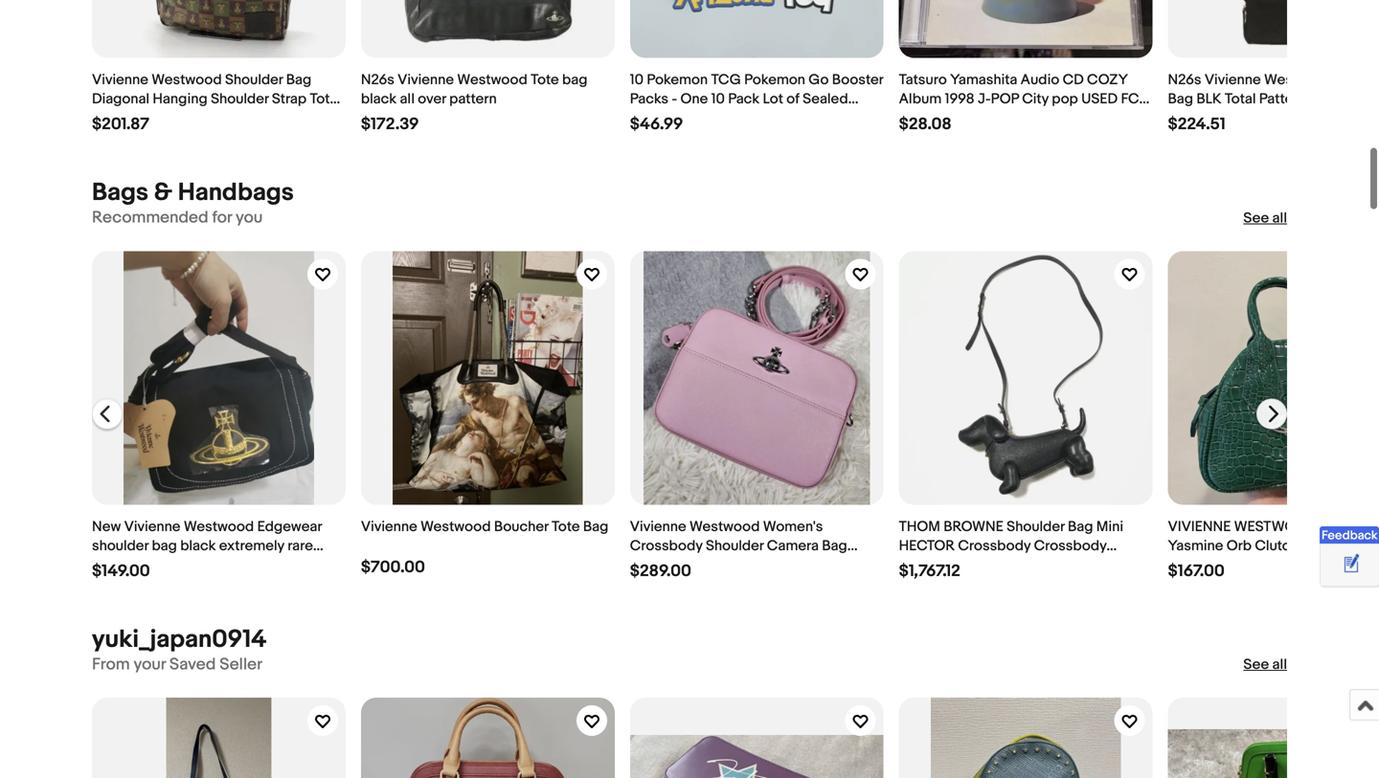 Task type: describe. For each thing, give the bounding box(es) containing it.
see for yuki_japan0914
[[1244, 657, 1269, 674]]

recommended for you element
[[92, 208, 263, 228]]

1 vertical spatial 10
[[711, 91, 725, 108]]

you
[[236, 208, 263, 228]]

vivienne westwood boucher tote bag
[[361, 519, 609, 536]]

crossbody inside vivienne westwood women's crossbody shoulder camera bag saffiano leather pink
[[630, 538, 703, 555]]

1998
[[945, 91, 975, 108]]

0 vertical spatial 10
[[630, 72, 644, 89]]

sealed
[[803, 91, 848, 108]]

bags & handbags
[[92, 178, 294, 208]]

handbags
[[178, 178, 294, 208]]

boucher
[[494, 519, 549, 536]]

shoulder up the strap
[[225, 72, 283, 89]]

$1,767.12 text field
[[899, 562, 961, 582]]

cd
[[1063, 72, 1084, 89]]

album
[[899, 91, 942, 108]]

all for yuki_japan0914
[[1273, 657, 1287, 674]]

shoulder left the strap
[[211, 91, 269, 108]]

see all link for bags & handbags
[[1244, 209, 1287, 228]]

leather for $1,767.12
[[899, 557, 948, 574]]

bag inside new vivienne westwood edgewear shoulder bag black extremely rare japan
[[152, 538, 177, 555]]

see all for yuki_japan0914
[[1244, 657, 1287, 674]]

camera
[[767, 538, 819, 555]]

yuki_japan0914 link
[[92, 625, 267, 655]]

$28.08 text field
[[899, 115, 952, 135]]

pattern
[[449, 91, 497, 108]]

black inside n26s vivienne westwood tote bag black all over pattern $172.39
[[361, 91, 397, 108]]

mini
[[1097, 519, 1124, 536]]

$700.00
[[361, 558, 425, 578]]

1 pokemon from the left
[[647, 72, 708, 89]]

shoulder inside thom browne shoulder bag mini hector crossbody crossbody leather men's women's
[[1007, 519, 1065, 536]]

vivienne
[[1168, 519, 1231, 536]]

edgewear
[[257, 519, 322, 536]]

$172.39
[[361, 115, 419, 135]]

vivienne westwood nana gre $167.00
[[1168, 519, 1379, 582]]

city
[[1022, 91, 1049, 108]]

audio
[[1021, 72, 1060, 89]]

bags & handbags link
[[92, 178, 294, 208]]

$46.99 text field
[[630, 115, 683, 135]]

lot
[[763, 91, 783, 108]]

j-
[[978, 91, 991, 108]]

tcg
[[711, 72, 741, 89]]

hanging
[[153, 91, 208, 108]]

men's
[[951, 557, 989, 574]]

$149.00
[[92, 562, 150, 582]]

$224.51 text field
[[1168, 115, 1226, 135]]

vivienne up $700.00 text box
[[361, 519, 417, 536]]

$167.00
[[1168, 562, 1225, 582]]

shoulder inside vivienne westwood women's crossbody shoulder camera bag saffiano leather pink
[[706, 538, 764, 555]]

$289.00
[[630, 562, 691, 582]]

browne
[[944, 519, 1004, 536]]

$201.87
[[92, 115, 149, 135]]

strap
[[272, 91, 307, 108]]

cozy
[[1087, 72, 1128, 89]]

tatsuro yamashita audio cd cozy album 1998 j-pop city pop used fc from japan
[[899, 72, 1139, 127]]

westwood inside new vivienne westwood edgewear shoulder bag black extremely rare japan
[[184, 519, 254, 536]]

leather for $289.00
[[687, 557, 735, 574]]

$224.51
[[1168, 115, 1226, 135]]

bags
[[92, 178, 148, 208]]

from your saved seller element
[[92, 655, 262, 675]]

vivienne westwood women's crossbody shoulder camera bag saffiano leather pink
[[630, 519, 847, 574]]

one
[[681, 91, 708, 108]]

n26s vivienne westwood should $224.51
[[1168, 72, 1379, 135]]

over
[[418, 91, 446, 108]]

bag inside vivienne westwood women's crossbody shoulder camera bag saffiano leather pink
[[822, 538, 847, 555]]

pattern
[[92, 110, 139, 127]]



Task type: vqa. For each thing, say whether or not it's contained in the screenshot.
,
no



Task type: locate. For each thing, give the bounding box(es) containing it.
2 leather from the left
[[899, 557, 948, 574]]

$149.00 text field
[[92, 562, 150, 582]]

1 vertical spatial japan
[[92, 557, 131, 574]]

vivienne inside n26s vivienne westwood should $224.51
[[1205, 72, 1261, 89]]

1 horizontal spatial bag
[[562, 72, 588, 89]]

3 crossbody from the left
[[1034, 538, 1107, 555]]

$289.00 text field
[[630, 562, 691, 582]]

feedback
[[1322, 529, 1378, 544]]

westwood up extremely
[[184, 519, 254, 536]]

n26s
[[361, 72, 394, 89], [1168, 72, 1202, 89]]

pokemon
[[647, 72, 708, 89], [744, 72, 805, 89]]

all inside n26s vivienne westwood tote bag black all over pattern $172.39
[[400, 91, 415, 108]]

$28.08
[[899, 115, 952, 135]]

0 vertical spatial tote
[[531, 72, 559, 89]]

hector
[[899, 538, 955, 555]]

1 n26s from the left
[[361, 72, 394, 89]]

westwood inside n26s vivienne westwood should $224.51
[[1264, 72, 1335, 89]]

1 horizontal spatial pokemon
[[744, 72, 805, 89]]

10 down tcg
[[711, 91, 725, 108]]

vivienne westwood shoulder bag diagonal hanging shoulder strap total pattern
[[92, 72, 341, 127]]

1 vertical spatial see all link
[[1244, 656, 1287, 675]]

rare
[[288, 538, 313, 555]]

1 vertical spatial tote
[[552, 519, 580, 536]]

0 horizontal spatial women's
[[763, 519, 823, 536]]

leather down hector
[[899, 557, 948, 574]]

packs
[[630, 91, 669, 108], [630, 110, 669, 127]]

westwood up pink
[[690, 519, 760, 536]]

japan down 1998
[[933, 110, 972, 127]]

10
[[630, 72, 644, 89], [711, 91, 725, 108]]

gre
[[1358, 519, 1379, 536]]

bag right camera
[[822, 538, 847, 555]]

yamashita
[[950, 72, 1018, 89]]

see
[[1244, 210, 1269, 227], [1244, 657, 1269, 674]]

-
[[672, 91, 677, 108]]

see all link
[[1244, 209, 1287, 228], [1244, 656, 1287, 675]]

n26s inside n26s vivienne westwood should $224.51
[[1168, 72, 1202, 89]]

n26s vivienne westwood tote bag black all over pattern $172.39
[[361, 72, 588, 135]]

westwood up hanging on the top
[[152, 72, 222, 89]]

n26s inside n26s vivienne westwood tote bag black all over pattern $172.39
[[361, 72, 394, 89]]

1 horizontal spatial leather
[[899, 557, 948, 574]]

japan down shoulder
[[92, 557, 131, 574]]

1 horizontal spatial 10
[[711, 91, 725, 108]]

women's right men's at the right bottom of the page
[[993, 557, 1053, 574]]

2 packs from the top
[[630, 110, 669, 127]]

nana
[[1321, 519, 1354, 536]]

$700.00 text field
[[361, 558, 425, 578]]

westwood up pattern
[[457, 72, 528, 89]]

2 n26s from the left
[[1168, 72, 1202, 89]]

2 see all link from the top
[[1244, 656, 1287, 675]]

black up $172.39
[[361, 91, 397, 108]]

japan inside new vivienne westwood edgewear shoulder bag black extremely rare japan
[[92, 557, 131, 574]]

0 vertical spatial all
[[400, 91, 415, 108]]

0 vertical spatial japan
[[933, 110, 972, 127]]

from
[[92, 655, 130, 675]]

$1,767.12
[[899, 562, 961, 582]]

0 vertical spatial see all
[[1244, 210, 1287, 227]]

see all link for yuki_japan0914
[[1244, 656, 1287, 675]]

should
[[1338, 72, 1379, 89]]

pokemon up 'lot'
[[744, 72, 805, 89]]

women's up camera
[[763, 519, 823, 536]]

new
[[92, 519, 121, 536]]

1 vertical spatial all
[[1273, 210, 1287, 227]]

westwood inside vivienne westwood women's crossbody shoulder camera bag saffiano leather pink
[[690, 519, 760, 536]]

2 pokemon from the left
[[744, 72, 805, 89]]

saffiano
[[630, 557, 683, 574]]

$172.39 text field
[[361, 115, 419, 135]]

shoulder
[[225, 72, 283, 89], [211, 91, 269, 108], [1007, 519, 1065, 536], [706, 538, 764, 555]]

bag inside thom browne shoulder bag mini hector crossbody crossbody leather men's women's
[[1068, 519, 1093, 536]]

0 horizontal spatial pokemon
[[647, 72, 708, 89]]

pop
[[991, 91, 1019, 108]]

shoulder right browne
[[1007, 519, 1065, 536]]

0 horizontal spatial bag
[[152, 538, 177, 555]]

black left extremely
[[180, 538, 216, 555]]

0 vertical spatial see
[[1244, 210, 1269, 227]]

vivienne inside vivienne westwood women's crossbody shoulder camera bag saffiano leather pink
[[630, 519, 686, 536]]

westwood left boucher
[[421, 519, 491, 536]]

1 see all from the top
[[1244, 210, 1287, 227]]

2 see all from the top
[[1244, 657, 1287, 674]]

shoulder
[[92, 538, 149, 555]]

$167.00 text field
[[1168, 562, 1225, 582]]

0 horizontal spatial japan
[[92, 557, 131, 574]]

leather inside vivienne westwood women's crossbody shoulder camera bag saffiano leather pink
[[687, 557, 735, 574]]

0 horizontal spatial leather
[[687, 557, 735, 574]]

westwood inside n26s vivienne westwood tote bag black all over pattern $172.39
[[457, 72, 528, 89]]

women's inside vivienne westwood women's crossbody shoulder camera bag saffiano leather pink
[[763, 519, 823, 536]]

see all for bags & handbags
[[1244, 210, 1287, 227]]

from your saved seller
[[92, 655, 262, 675]]

westwood
[[1234, 519, 1318, 536]]

2 see from the top
[[1244, 657, 1269, 674]]

diagonal
[[92, 91, 149, 108]]

1 horizontal spatial women's
[[993, 557, 1053, 574]]

vivienne inside new vivienne westwood edgewear shoulder bag black extremely rare japan
[[124, 519, 181, 536]]

1 horizontal spatial crossbody
[[958, 538, 1031, 555]]

crossbody down browne
[[958, 538, 1031, 555]]

vivienne inside n26s vivienne westwood tote bag black all over pattern $172.39
[[398, 72, 454, 89]]

tote for vivienne westwood boucher tote bag
[[552, 519, 580, 536]]

bag
[[286, 72, 312, 89], [583, 519, 609, 536], [1068, 519, 1093, 536], [822, 538, 847, 555]]

your
[[134, 655, 166, 675]]

extremely
[[219, 538, 284, 555]]

go
[[809, 72, 829, 89]]

0 vertical spatial bag
[[562, 72, 588, 89]]

1 crossbody from the left
[[630, 538, 703, 555]]

vivienne up diagonal
[[92, 72, 148, 89]]

1 leather from the left
[[687, 557, 735, 574]]

n26s for $224.51
[[1168, 72, 1202, 89]]

vivienne inside vivienne westwood shoulder bag diagonal hanging shoulder strap total pattern
[[92, 72, 148, 89]]

n26s up $224.51 text box
[[1168, 72, 1202, 89]]

2 crossbody from the left
[[958, 538, 1031, 555]]

leather inside thom browne shoulder bag mini hector crossbody crossbody leather men's women's
[[899, 557, 948, 574]]

japan inside the tatsuro yamashita audio cd cozy album 1998 j-pop city pop used fc from japan
[[933, 110, 972, 127]]

thom browne shoulder bag mini hector crossbody crossbody leather men's women's
[[899, 519, 1124, 574]]

0 vertical spatial black
[[361, 91, 397, 108]]

pink
[[738, 557, 766, 574]]

westwood left the should
[[1264, 72, 1335, 89]]

10 up $46.99
[[630, 72, 644, 89]]

crossbody up saffiano
[[630, 538, 703, 555]]

10 pokemon tcg pokemon go booster packs - one 10 pack lot of sealed packs
[[630, 72, 883, 127]]

see all
[[1244, 210, 1287, 227], [1244, 657, 1287, 674]]

bag left mini
[[1068, 519, 1093, 536]]

vivienne up over
[[398, 72, 454, 89]]

n26s up $172.39
[[361, 72, 394, 89]]

crossbody
[[630, 538, 703, 555], [958, 538, 1031, 555], [1034, 538, 1107, 555]]

1 horizontal spatial japan
[[933, 110, 972, 127]]

1 packs from the top
[[630, 91, 669, 108]]

pokemon up -
[[647, 72, 708, 89]]

0 vertical spatial women's
[[763, 519, 823, 536]]

westwood inside vivienne westwood shoulder bag diagonal hanging shoulder strap total pattern
[[152, 72, 222, 89]]

of
[[787, 91, 800, 108]]

$201.87 text field
[[92, 115, 149, 135]]

saved
[[169, 655, 216, 675]]

see for bags & handbags
[[1244, 210, 1269, 227]]

1 vertical spatial women's
[[993, 557, 1053, 574]]

1 vertical spatial packs
[[630, 110, 669, 127]]

booster
[[832, 72, 883, 89]]

tatsuro
[[899, 72, 947, 89]]

0 vertical spatial see all link
[[1244, 209, 1287, 228]]

n26s for $172.39
[[361, 72, 394, 89]]

pop
[[1052, 91, 1078, 108]]

bag inside vivienne westwood shoulder bag diagonal hanging shoulder strap total pattern
[[286, 72, 312, 89]]

shoulder up pink
[[706, 538, 764, 555]]

new vivienne westwood edgewear shoulder bag black extremely rare japan
[[92, 519, 322, 574]]

&
[[154, 178, 172, 208]]

1 vertical spatial black
[[180, 538, 216, 555]]

1 see from the top
[[1244, 210, 1269, 227]]

1 vertical spatial bag
[[152, 538, 177, 555]]

fc
[[1121, 91, 1139, 108]]

2 horizontal spatial crossbody
[[1034, 538, 1107, 555]]

bag
[[562, 72, 588, 89], [152, 538, 177, 555]]

0 horizontal spatial crossbody
[[630, 538, 703, 555]]

for
[[212, 208, 232, 228]]

1 horizontal spatial n26s
[[1168, 72, 1202, 89]]

vivienne up shoulder
[[124, 519, 181, 536]]

vivienne up saffiano
[[630, 519, 686, 536]]

from
[[899, 110, 929, 127]]

used
[[1082, 91, 1118, 108]]

leather
[[687, 557, 735, 574], [899, 557, 948, 574]]

black inside new vivienne westwood edgewear shoulder bag black extremely rare japan
[[180, 538, 216, 555]]

tote
[[531, 72, 559, 89], [552, 519, 580, 536]]

1 horizontal spatial black
[[361, 91, 397, 108]]

recommended
[[92, 208, 208, 228]]

recommended for you
[[92, 208, 263, 228]]

black
[[361, 91, 397, 108], [180, 538, 216, 555]]

bag up the strap
[[286, 72, 312, 89]]

0 horizontal spatial n26s
[[361, 72, 394, 89]]

seller
[[220, 655, 262, 675]]

yuki_japan0914
[[92, 625, 267, 655]]

1 vertical spatial see
[[1244, 657, 1269, 674]]

all for bags & handbags
[[1273, 210, 1287, 227]]

women's inside thom browne shoulder bag mini hector crossbody crossbody leather men's women's
[[993, 557, 1053, 574]]

tote inside n26s vivienne westwood tote bag black all over pattern $172.39
[[531, 72, 559, 89]]

0 vertical spatial packs
[[630, 91, 669, 108]]

$46.99
[[630, 115, 683, 135]]

leather left pink
[[687, 557, 735, 574]]

all
[[400, 91, 415, 108], [1273, 210, 1287, 227], [1273, 657, 1287, 674]]

thom
[[899, 519, 940, 536]]

pack
[[728, 91, 760, 108]]

westwood
[[152, 72, 222, 89], [457, 72, 528, 89], [1264, 72, 1335, 89], [184, 519, 254, 536], [421, 519, 491, 536], [690, 519, 760, 536]]

1 vertical spatial see all
[[1244, 657, 1287, 674]]

0 horizontal spatial 10
[[630, 72, 644, 89]]

tote for n26s vivienne westwood tote bag black all over pattern $172.39
[[531, 72, 559, 89]]

bag right boucher
[[583, 519, 609, 536]]

bag inside n26s vivienne westwood tote bag black all over pattern $172.39
[[562, 72, 588, 89]]

total
[[310, 91, 341, 108]]

japan
[[933, 110, 972, 127], [92, 557, 131, 574]]

0 horizontal spatial black
[[180, 538, 216, 555]]

women's
[[763, 519, 823, 536], [993, 557, 1053, 574]]

vivienne
[[92, 72, 148, 89], [398, 72, 454, 89], [1205, 72, 1261, 89], [124, 519, 181, 536], [361, 519, 417, 536], [630, 519, 686, 536]]

vivienne up $224.51
[[1205, 72, 1261, 89]]

crossbody down mini
[[1034, 538, 1107, 555]]

2 vertical spatial all
[[1273, 657, 1287, 674]]

1 see all link from the top
[[1244, 209, 1287, 228]]



